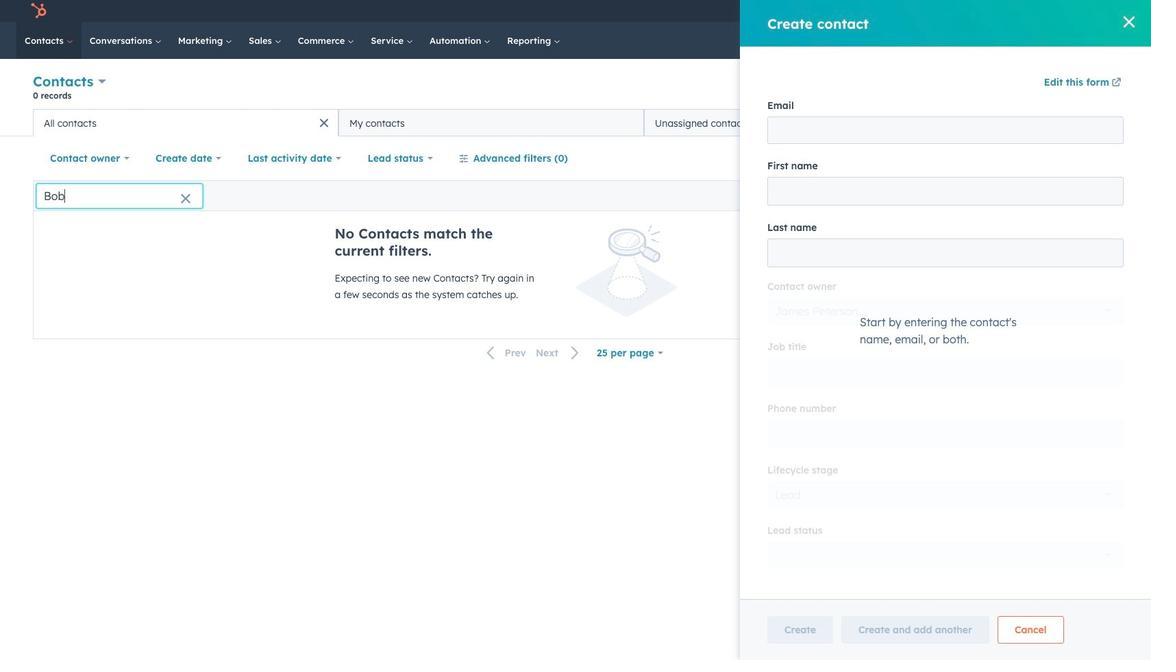 Task type: vqa. For each thing, say whether or not it's contained in the screenshot.
No at left
no



Task type: locate. For each thing, give the bounding box(es) containing it.
pagination navigation
[[479, 344, 588, 362]]

banner
[[33, 70, 1119, 109]]

clear input image
[[180, 194, 191, 205]]

menu
[[789, 0, 1135, 22]]



Task type: describe. For each thing, give the bounding box(es) containing it.
james peterson image
[[993, 5, 1005, 17]]

Search HubSpot search field
[[959, 29, 1104, 52]]

Search name, phone, email addresses, or company search field
[[36, 183, 203, 208]]

marketplaces image
[[889, 6, 902, 19]]



